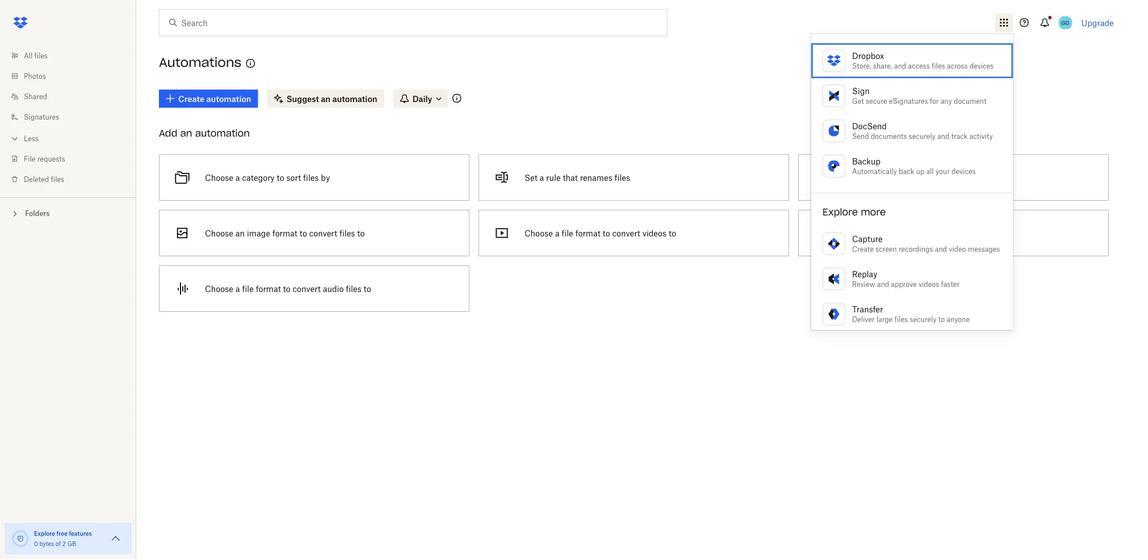 Task type: locate. For each thing, give the bounding box(es) containing it.
approve
[[891, 280, 917, 289]]

format for videos
[[576, 229, 601, 238]]

1 horizontal spatial explore
[[823, 206, 858, 218]]

0 vertical spatial devices
[[970, 62, 994, 70]]

an right add
[[180, 127, 192, 139]]

0 horizontal spatial videos
[[643, 229, 667, 238]]

file
[[562, 229, 573, 238], [242, 284, 254, 294]]

explore
[[823, 206, 858, 218], [34, 531, 55, 538]]

securely inside docsend send documents securely and track activity
[[909, 132, 936, 141]]

and
[[894, 62, 907, 70], [938, 132, 950, 141], [935, 245, 947, 254], [877, 280, 890, 289]]

your
[[936, 167, 950, 176]]

and right review
[[877, 280, 890, 289]]

format
[[272, 229, 298, 238], [576, 229, 601, 238], [256, 284, 281, 294]]

secure
[[866, 97, 888, 105]]

convert for audio
[[293, 284, 321, 294]]

and right share,
[[894, 62, 907, 70]]

1 horizontal spatial an
[[236, 229, 245, 238]]

list
[[0, 39, 136, 198]]

review
[[852, 280, 876, 289]]

choose a file format to convert videos to button
[[474, 206, 794, 261]]

a inside set a rule that renames files button
[[540, 173, 544, 183]]

files inside the transfer deliver large files securely to anyone
[[895, 315, 908, 324]]

securely
[[909, 132, 936, 141], [910, 315, 937, 324]]

convert inside choose an image format to convert files to button
[[309, 229, 337, 238]]

and left video
[[935, 245, 947, 254]]

format down 'renames'
[[576, 229, 601, 238]]

audio
[[323, 284, 344, 294]]

1 vertical spatial videos
[[919, 280, 940, 289]]

1 vertical spatial securely
[[910, 315, 937, 324]]

an inside button
[[236, 229, 245, 238]]

explore free features 0 bytes of 2 gb
[[34, 531, 92, 548]]

2
[[62, 541, 66, 548]]

a inside choose a file format to convert audio files to button
[[236, 284, 240, 294]]

click to watch a demo video image
[[244, 57, 257, 70]]

format inside button
[[272, 229, 298, 238]]

convert for videos
[[612, 229, 641, 238]]

securely up backup automatically back up all your devices
[[909, 132, 936, 141]]

choose for choose a file format to convert videos to
[[525, 229, 553, 238]]

large
[[877, 315, 893, 324]]

and left 'track'
[[938, 132, 950, 141]]

convert inside choose a file format to convert videos to button
[[612, 229, 641, 238]]

renames
[[580, 173, 613, 183]]

devices right across
[[970, 62, 994, 70]]

quota usage element
[[11, 530, 30, 549]]

unzip files
[[844, 229, 884, 238]]

choose a category to sort files by
[[205, 173, 330, 183]]

add an automation
[[159, 127, 250, 139]]

and inside the replay review and approve videos faster
[[877, 280, 890, 289]]

a
[[236, 173, 240, 183], [540, 173, 544, 183], [555, 229, 560, 238], [236, 284, 240, 294]]

securely left anyone
[[910, 315, 937, 324]]

folders
[[25, 210, 50, 218]]

explore up unzip
[[823, 206, 858, 218]]

1 horizontal spatial videos
[[919, 280, 940, 289]]

file down the image
[[242, 284, 254, 294]]

choose
[[205, 173, 233, 183], [205, 229, 233, 238], [525, 229, 553, 238], [205, 284, 233, 294]]

add
[[159, 127, 177, 139]]

videos
[[643, 229, 667, 238], [919, 280, 940, 289]]

convert inside choose a file format to convert audio files to button
[[293, 284, 321, 294]]

video
[[949, 245, 966, 254]]

explore inside explore free features 0 bytes of 2 gb
[[34, 531, 55, 538]]

convert down set a rule that renames files button
[[612, 229, 641, 238]]

less image
[[9, 133, 20, 145]]

rule
[[546, 173, 561, 183]]

docsend send documents securely and track activity
[[852, 121, 993, 141]]

choose a file format to convert audio files to
[[205, 284, 371, 294]]

choose an image format to convert files to
[[205, 229, 365, 238]]

convert down the by
[[309, 229, 337, 238]]

choose a file format to convert videos to
[[525, 229, 676, 238]]

format down the image
[[256, 284, 281, 294]]

set a rule that renames files
[[525, 173, 630, 183]]

across
[[947, 62, 968, 70]]

an for choose
[[236, 229, 245, 238]]

signatures link
[[9, 107, 136, 127]]

a inside choose a file format to convert videos to button
[[555, 229, 560, 238]]

and inside "capture create screen recordings and video messages"
[[935, 245, 947, 254]]

format right the image
[[272, 229, 298, 238]]

activity
[[970, 132, 993, 141]]

files
[[34, 51, 48, 60], [932, 62, 945, 70], [303, 173, 319, 183], [615, 173, 630, 183], [876, 173, 892, 183], [51, 175, 64, 184], [340, 229, 355, 238], [869, 229, 884, 238], [346, 284, 362, 294], [895, 315, 908, 324]]

a for choose a file format to convert audio files to
[[236, 284, 240, 294]]

a for set a rule that renames files
[[540, 173, 544, 183]]

0 vertical spatial videos
[[643, 229, 667, 238]]

an
[[180, 127, 192, 139], [236, 229, 245, 238]]

0 horizontal spatial an
[[180, 127, 192, 139]]

documents
[[871, 132, 907, 141]]

an left the image
[[236, 229, 245, 238]]

1 vertical spatial an
[[236, 229, 245, 238]]

requests
[[37, 155, 65, 163]]

choose a category to sort files by button
[[154, 150, 474, 206]]

file requests link
[[9, 149, 136, 169]]

choose inside button
[[205, 229, 233, 238]]

0 vertical spatial securely
[[909, 132, 936, 141]]

devices
[[970, 62, 994, 70], [952, 167, 976, 176]]

upgrade link
[[1082, 18, 1114, 28]]

format for audio
[[256, 284, 281, 294]]

category
[[242, 173, 275, 183]]

backup
[[852, 156, 881, 166]]

docsend
[[852, 121, 887, 131]]

replay
[[852, 269, 878, 279]]

folders button
[[0, 205, 136, 222]]

0 vertical spatial explore
[[823, 206, 858, 218]]

0 horizontal spatial file
[[242, 284, 254, 294]]

0 vertical spatial an
[[180, 127, 192, 139]]

file for choose a file format to convert audio files to
[[242, 284, 254, 294]]

1 vertical spatial explore
[[34, 531, 55, 538]]

to
[[277, 173, 284, 183], [894, 173, 902, 183], [300, 229, 307, 238], [357, 229, 365, 238], [603, 229, 610, 238], [669, 229, 676, 238], [283, 284, 291, 294], [364, 284, 371, 294], [939, 315, 945, 324]]

devices right your
[[952, 167, 976, 176]]

choose for choose a category to sort files by
[[205, 173, 233, 183]]

a inside the choose a category to sort files by button
[[236, 173, 240, 183]]

1 vertical spatial devices
[[952, 167, 976, 176]]

0 vertical spatial file
[[562, 229, 573, 238]]

deleted files
[[24, 175, 64, 184]]

to inside the transfer deliver large files securely to anyone
[[939, 315, 945, 324]]

explore for explore more
[[823, 206, 858, 218]]

1 horizontal spatial file
[[562, 229, 573, 238]]

securely inside the transfer deliver large files securely to anyone
[[910, 315, 937, 324]]

1 vertical spatial file
[[242, 284, 254, 294]]

explore up bytes
[[34, 531, 55, 538]]

get
[[852, 97, 864, 105]]

esignatures
[[889, 97, 928, 105]]

file down that
[[562, 229, 573, 238]]

add an automation main content
[[154, 82, 1141, 560]]

capture create screen recordings and video messages
[[852, 234, 1000, 254]]

deliver
[[852, 315, 875, 324]]

convert files to pdfs button
[[794, 150, 1114, 206]]

and inside docsend send documents securely and track activity
[[938, 132, 950, 141]]

dropbox
[[852, 51, 884, 60]]

convert left audio
[[293, 284, 321, 294]]

0 horizontal spatial explore
[[34, 531, 55, 538]]

unzip files button
[[794, 206, 1114, 261]]

devices inside dropbox store, share, and access files across devices
[[970, 62, 994, 70]]

automations
[[159, 55, 242, 71]]

replay review and approve videos faster
[[852, 269, 960, 289]]

file
[[24, 155, 36, 163]]

a for choose a category to sort files by
[[236, 173, 240, 183]]



Task type: vqa. For each thing, say whether or not it's contained in the screenshot.
THE CAPTURE CREATE SCREEN RECORDINGS AND VIDEO MESSAGES
yes



Task type: describe. For each thing, give the bounding box(es) containing it.
all
[[927, 167, 934, 176]]

pdfs
[[904, 173, 924, 183]]

choose for choose an image format to convert files to
[[205, 229, 233, 238]]

automation
[[195, 127, 250, 139]]

of
[[56, 541, 61, 548]]

create
[[852, 245, 874, 254]]

any
[[941, 97, 952, 105]]

choose for choose a file format to convert audio files to
[[205, 284, 233, 294]]

dropbox image
[[9, 11, 32, 34]]

less
[[24, 134, 39, 143]]

more
[[861, 206, 886, 218]]

convert for files
[[309, 229, 337, 238]]

an for add
[[180, 127, 192, 139]]

send
[[852, 132, 869, 141]]

image
[[247, 229, 270, 238]]

deleted
[[24, 175, 49, 184]]

convert
[[844, 173, 874, 183]]

back
[[899, 167, 915, 176]]

unzip
[[844, 229, 867, 238]]

access
[[908, 62, 930, 70]]

deleted files link
[[9, 169, 136, 190]]

explore for explore free features 0 bytes of 2 gb
[[34, 531, 55, 538]]

features
[[69, 531, 92, 538]]

devices inside backup automatically back up all your devices
[[952, 167, 976, 176]]

and inside dropbox store, share, and access files across devices
[[894, 62, 907, 70]]

a for choose a file format to convert videos to
[[555, 229, 560, 238]]

convert files to pdfs
[[844, 173, 924, 183]]

track
[[952, 132, 968, 141]]

messages
[[968, 245, 1000, 254]]

all files link
[[9, 45, 136, 66]]

free
[[57, 531, 68, 538]]

anyone
[[947, 315, 970, 324]]

document
[[954, 97, 987, 105]]

shared
[[24, 92, 47, 101]]

by
[[321, 173, 330, 183]]

up
[[916, 167, 925, 176]]

sign
[[852, 86, 870, 96]]

photos link
[[9, 66, 136, 86]]

shared link
[[9, 86, 136, 107]]

set
[[525, 173, 538, 183]]

store,
[[852, 62, 872, 70]]

transfer
[[852, 305, 883, 314]]

all files
[[24, 51, 48, 60]]

files inside dropbox store, share, and access files across devices
[[932, 62, 945, 70]]

photos
[[24, 72, 46, 80]]

signatures
[[24, 113, 59, 121]]

format for files
[[272, 229, 298, 238]]

for
[[930, 97, 939, 105]]

share,
[[873, 62, 893, 70]]

automatically
[[852, 167, 897, 176]]

0
[[34, 541, 38, 548]]

sign get secure esignatures for any document
[[852, 86, 987, 105]]

sort
[[286, 173, 301, 183]]

recordings
[[899, 245, 933, 254]]

upgrade
[[1082, 18, 1114, 28]]

all
[[24, 51, 33, 60]]

dropbox store, share, and access files across devices
[[852, 51, 994, 70]]

faster
[[941, 280, 960, 289]]

bytes
[[39, 541, 54, 548]]

transfer deliver large files securely to anyone
[[852, 305, 970, 324]]

videos inside button
[[643, 229, 667, 238]]

list containing all files
[[0, 39, 136, 198]]

choose an image format to convert files to button
[[154, 206, 474, 261]]

set a rule that renames files button
[[474, 150, 794, 206]]

files inside button
[[340, 229, 355, 238]]

explore more
[[823, 206, 886, 218]]

backup automatically back up all your devices
[[852, 156, 976, 176]]

choose a file format to convert audio files to button
[[154, 261, 474, 317]]

file requests
[[24, 155, 65, 163]]

screen
[[876, 245, 897, 254]]

that
[[563, 173, 578, 183]]

file for choose a file format to convert videos to
[[562, 229, 573, 238]]

capture
[[852, 234, 883, 244]]

videos inside the replay review and approve videos faster
[[919, 280, 940, 289]]



